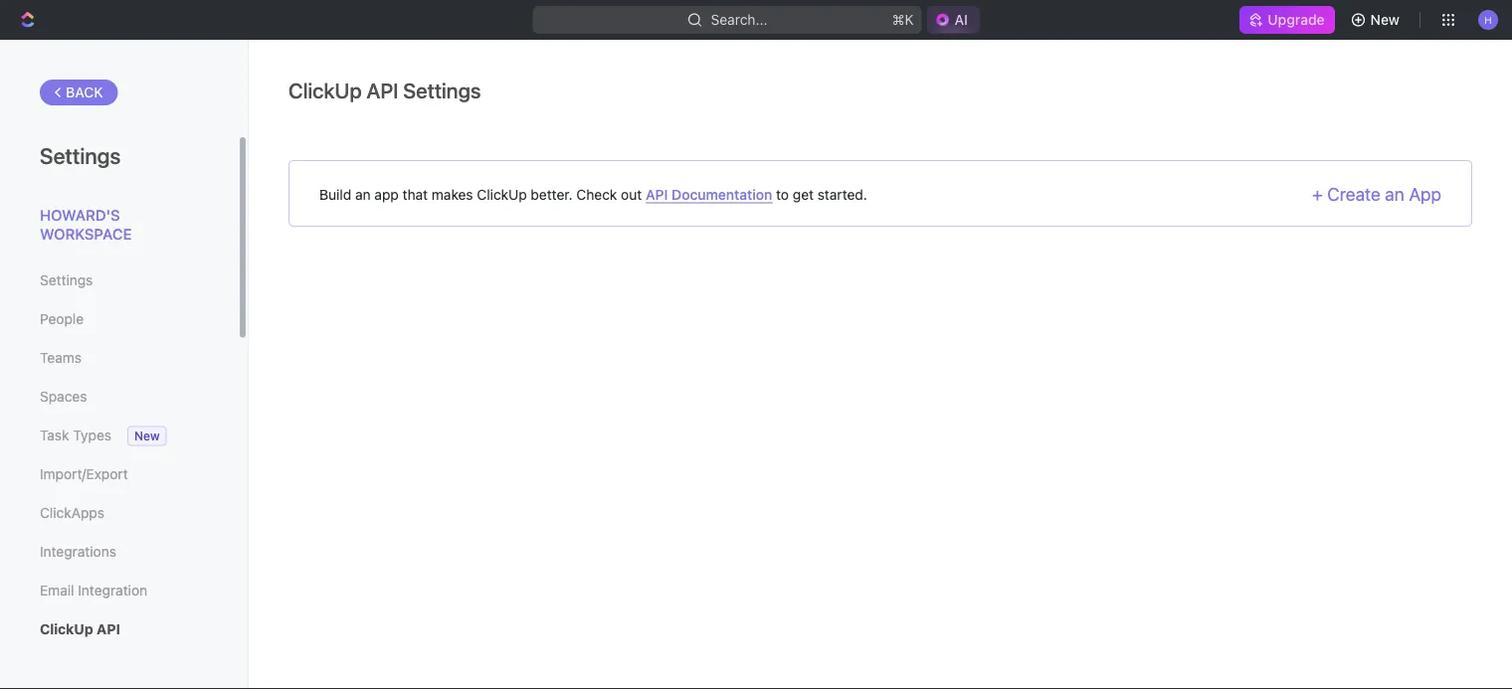 Task type: describe. For each thing, give the bounding box(es) containing it.
import/export link
[[40, 458, 198, 492]]

⌘k
[[892, 11, 914, 28]]

integrations
[[40, 544, 116, 560]]

h
[[1485, 14, 1492, 25]]

clickup for clickup api
[[40, 621, 93, 638]]

clickapps
[[40, 505, 104, 521]]

clickup for clickup api settings
[[289, 78, 362, 102]]

clickup api
[[40, 621, 120, 638]]

email
[[40, 583, 74, 599]]

teams link
[[40, 341, 198, 375]]

import/export
[[40, 466, 128, 483]]

search...
[[711, 11, 767, 28]]

started.
[[818, 186, 868, 202]]

0 vertical spatial settings
[[403, 78, 481, 102]]

app
[[375, 186, 399, 202]]

settings inside settings link
[[40, 272, 93, 289]]

api for clickup api
[[97, 621, 120, 638]]

h button
[[1473, 4, 1504, 36]]

spaces link
[[40, 380, 198, 414]]

clickup api link
[[40, 613, 198, 647]]

that
[[403, 186, 428, 202]]

new button
[[1343, 4, 1412, 36]]

get
[[793, 186, 814, 202]]

app
[[1409, 184, 1442, 205]]

settings element
[[0, 40, 249, 690]]

back link
[[40, 80, 118, 105]]

build
[[319, 186, 351, 202]]

back
[[66, 84, 103, 100]]

email integration link
[[40, 574, 198, 608]]

types
[[73, 427, 111, 444]]

out
[[621, 186, 642, 202]]

build an app that makes clickup better. check out api documentation to get started.
[[319, 186, 868, 202]]

clickup api settings
[[289, 78, 481, 102]]



Task type: locate. For each thing, give the bounding box(es) containing it.
2 horizontal spatial clickup
[[477, 186, 527, 202]]

2 vertical spatial settings
[[40, 272, 93, 289]]

new up the import/export link
[[134, 429, 160, 443]]

0 vertical spatial clickup
[[289, 78, 362, 102]]

settings link
[[40, 264, 198, 298]]

new right upgrade
[[1371, 11, 1400, 28]]

api documentation link
[[646, 186, 772, 203]]

new
[[1371, 11, 1400, 28], [134, 429, 160, 443]]

clickapps link
[[40, 497, 198, 530]]

people link
[[40, 302, 198, 336]]

an left "app"
[[355, 186, 371, 202]]

0 vertical spatial new
[[1371, 11, 1400, 28]]

task
[[40, 427, 69, 444]]

0 horizontal spatial api
[[97, 621, 120, 638]]

2 horizontal spatial api
[[646, 186, 668, 202]]

api
[[367, 78, 398, 102], [646, 186, 668, 202], [97, 621, 120, 638]]

email integration
[[40, 583, 147, 599]]

1 vertical spatial api
[[646, 186, 668, 202]]

new inside button
[[1371, 11, 1400, 28]]

1 horizontal spatial an
[[1385, 184, 1405, 205]]

0 horizontal spatial an
[[355, 186, 371, 202]]

clickup
[[289, 78, 362, 102], [477, 186, 527, 202], [40, 621, 93, 638]]

new inside the settings element
[[134, 429, 160, 443]]

0 horizontal spatial clickup
[[40, 621, 93, 638]]

howard's workspace
[[40, 206, 132, 243]]

+
[[1312, 184, 1323, 205]]

an left app
[[1385, 184, 1405, 205]]

1 vertical spatial clickup
[[477, 186, 527, 202]]

1 vertical spatial settings
[[40, 142, 121, 168]]

settings
[[403, 78, 481, 102], [40, 142, 121, 168], [40, 272, 93, 289]]

to
[[776, 186, 789, 202]]

teams
[[40, 350, 82, 366]]

spaces
[[40, 389, 87, 405]]

1 horizontal spatial api
[[367, 78, 398, 102]]

ai
[[955, 11, 968, 28]]

1 horizontal spatial clickup
[[289, 78, 362, 102]]

2 vertical spatial clickup
[[40, 621, 93, 638]]

upgrade link
[[1240, 6, 1335, 34]]

0 horizontal spatial new
[[134, 429, 160, 443]]

api for clickup api settings
[[367, 78, 398, 102]]

clickup inside the settings element
[[40, 621, 93, 638]]

an
[[1385, 184, 1405, 205], [355, 186, 371, 202]]

makes
[[432, 186, 473, 202]]

howard's
[[40, 206, 120, 223]]

documentation
[[672, 186, 772, 202]]

create
[[1328, 184, 1381, 205]]

+ create an app
[[1312, 184, 1442, 205]]

better.
[[531, 186, 573, 202]]

api inside the settings element
[[97, 621, 120, 638]]

upgrade
[[1268, 11, 1325, 28]]

integration
[[78, 583, 147, 599]]

2 vertical spatial api
[[97, 621, 120, 638]]

0 vertical spatial api
[[367, 78, 398, 102]]

people
[[40, 311, 84, 327]]

1 vertical spatial new
[[134, 429, 160, 443]]

workspace
[[40, 225, 132, 243]]

integrations link
[[40, 535, 198, 569]]

check
[[577, 186, 617, 202]]

task types
[[40, 427, 111, 444]]

1 horizontal spatial new
[[1371, 11, 1400, 28]]

ai button
[[927, 6, 980, 34]]



Task type: vqa. For each thing, say whether or not it's contained in the screenshot.
the middle 'ClickUp'
yes



